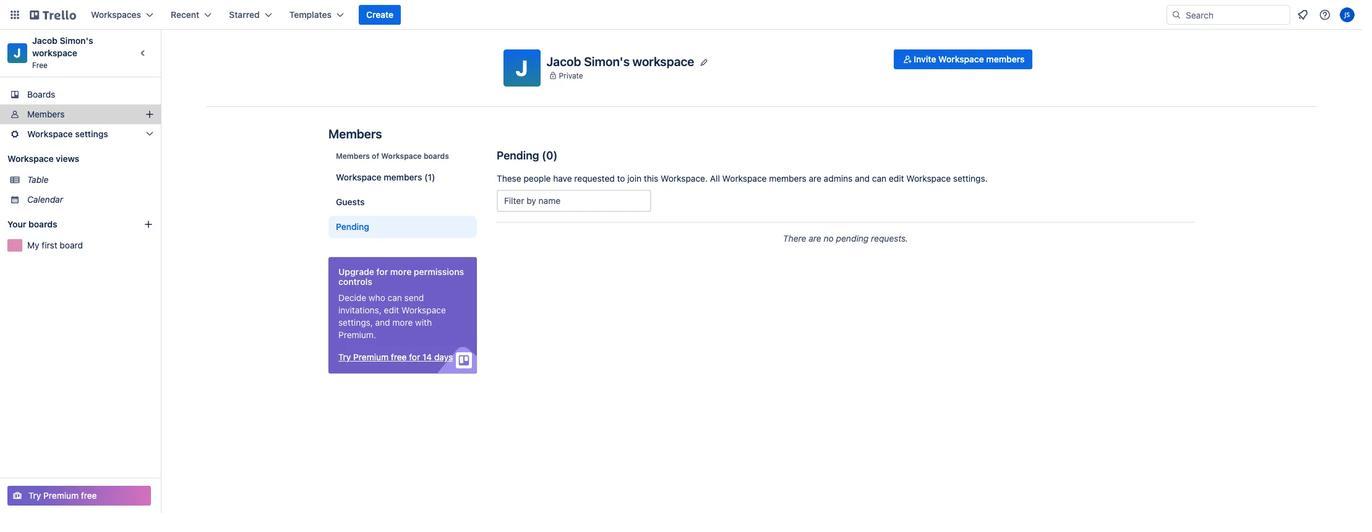 Task type: describe. For each thing, give the bounding box(es) containing it.
calendar
[[27, 194, 63, 205]]

try premium free for 14 days
[[338, 352, 453, 363]]

there
[[783, 233, 807, 244]]

try premium free
[[28, 491, 97, 501]]

workspace for jacob simon's workspace
[[633, 54, 695, 68]]

invite workspace members
[[914, 54, 1025, 64]]

1 vertical spatial members
[[329, 127, 382, 141]]

free for try premium free
[[81, 491, 97, 501]]

starred
[[229, 9, 260, 20]]

jacob for jacob simon's workspace
[[547, 54, 581, 68]]

invitations,
[[338, 305, 382, 316]]

0 vertical spatial edit
[[889, 173, 904, 184]]

these
[[497, 173, 521, 184]]

people
[[524, 173, 551, 184]]

create button
[[359, 5, 401, 25]]

for inside button
[[409, 352, 420, 363]]

0
[[546, 149, 553, 162]]

try premium free for 14 days button
[[338, 351, 453, 364]]

j link
[[7, 43, 27, 63]]

controls
[[338, 277, 372, 287]]

recent
[[171, 9, 199, 20]]

my first board
[[27, 240, 83, 251]]

workspaces
[[91, 9, 141, 20]]

workspace inside upgrade for more permissions controls decide who can send invitations, edit workspace settings, and more with premium.
[[402, 305, 446, 316]]

to
[[617, 173, 625, 184]]

1 are from the top
[[809, 173, 822, 184]]

0 vertical spatial boards
[[424, 152, 449, 161]]

guests link
[[329, 191, 477, 213]]

(1)
[[424, 172, 435, 183]]

no
[[824, 233, 834, 244]]

0 vertical spatial pending
[[497, 149, 539, 162]]

these people have requested to join this workspace. all workspace members are admins and can edit workspace settings.
[[497, 173, 988, 184]]

my first board link
[[27, 239, 153, 252]]

workspace right the of on the left
[[381, 152, 422, 161]]

jacob for jacob simon's workspace free
[[32, 35, 57, 46]]

back to home image
[[30, 5, 76, 25]]

try premium free button
[[7, 486, 151, 506]]

upgrade for more permissions controls decide who can send invitations, edit workspace settings, and more with premium.
[[338, 267, 464, 340]]

can inside upgrade for more permissions controls decide who can send invitations, edit workspace settings, and more with premium.
[[388, 293, 402, 303]]

1 horizontal spatial members
[[769, 173, 807, 184]]

pending
[[836, 233, 869, 244]]

table link
[[27, 174, 153, 186]]

j for j button
[[516, 55, 528, 80]]

this
[[644, 173, 659, 184]]

admins
[[824, 173, 853, 184]]

j button
[[503, 50, 540, 87]]

workspace settings
[[27, 129, 108, 139]]

workspace members
[[336, 172, 422, 183]]

have
[[553, 173, 572, 184]]

premium.
[[338, 330, 376, 340]]

pending link
[[329, 216, 477, 238]]

(
[[542, 149, 546, 162]]

workspace views
[[7, 153, 79, 164]]

Search field
[[1182, 6, 1290, 24]]

permissions
[[414, 267, 464, 277]]

jacob simon's workspace
[[547, 54, 695, 68]]

workspaces button
[[84, 5, 161, 25]]

templates
[[289, 9, 332, 20]]

workspace for jacob simon's workspace free
[[32, 48, 77, 58]]

2 are from the top
[[809, 233, 822, 244]]

templates button
[[282, 5, 351, 25]]

workspace navigation collapse icon image
[[135, 45, 152, 62]]

2 vertical spatial members
[[336, 152, 370, 161]]

premium for try premium free for 14 days
[[353, 352, 389, 363]]

who
[[369, 293, 385, 303]]

premium for try premium free
[[43, 491, 79, 501]]

jacob simon's workspace free
[[32, 35, 95, 70]]

settings,
[[338, 317, 373, 328]]

invite workspace members button
[[894, 50, 1032, 69]]

pending inside the "pending" link
[[336, 222, 369, 232]]

of
[[372, 152, 379, 161]]

workspace left settings.
[[907, 173, 951, 184]]

upgrade
[[338, 267, 374, 277]]

your
[[7, 219, 26, 230]]

0 vertical spatial members
[[27, 109, 65, 119]]

try for try premium free
[[28, 491, 41, 501]]

free
[[32, 61, 48, 70]]

your boards with 1 items element
[[7, 217, 125, 232]]

workspace right all
[[722, 173, 767, 184]]



Task type: locate. For each thing, give the bounding box(es) containing it.
and down who
[[375, 317, 390, 328]]

pending
[[497, 149, 539, 162], [336, 222, 369, 232]]

0 vertical spatial free
[[391, 352, 407, 363]]

views
[[56, 153, 79, 164]]

0 horizontal spatial edit
[[384, 305, 399, 316]]

members link
[[0, 105, 161, 124]]

simon's for jacob simon's workspace free
[[60, 35, 93, 46]]

workspace up 'guests'
[[336, 172, 382, 183]]

workspace inside "jacob simon's workspace free"
[[32, 48, 77, 58]]

workspace down primary element
[[633, 54, 695, 68]]

for left 14
[[409, 352, 420, 363]]

send
[[404, 293, 424, 303]]

0 horizontal spatial free
[[81, 491, 97, 501]]

boards
[[424, 152, 449, 161], [28, 219, 57, 230]]

boards up 'first'
[[28, 219, 57, 230]]

pending down 'guests'
[[336, 222, 369, 232]]

0 horizontal spatial and
[[375, 317, 390, 328]]

premium inside button
[[353, 352, 389, 363]]

try inside button
[[338, 352, 351, 363]]

primary element
[[0, 0, 1363, 30]]

try for try premium free for 14 days
[[338, 352, 351, 363]]

for inside upgrade for more permissions controls decide who can send invitations, edit workspace settings, and more with premium.
[[376, 267, 388, 277]]

edit
[[889, 173, 904, 184], [384, 305, 399, 316]]

are left no
[[809, 233, 822, 244]]

are
[[809, 173, 822, 184], [809, 233, 822, 244]]

1 vertical spatial free
[[81, 491, 97, 501]]

0 notifications image
[[1296, 7, 1311, 22]]

0 horizontal spatial can
[[388, 293, 402, 303]]

sm image
[[902, 53, 914, 66]]

( 0 )
[[542, 149, 558, 162]]

j left "jacob simon's workspace free"
[[14, 46, 21, 60]]

your boards
[[7, 219, 57, 230]]

open information menu image
[[1319, 9, 1332, 21]]

with
[[415, 317, 432, 328]]

0 horizontal spatial simon's
[[60, 35, 93, 46]]

free
[[391, 352, 407, 363], [81, 491, 97, 501]]

)
[[553, 149, 558, 162]]

and right the admins
[[855, 173, 870, 184]]

0 horizontal spatial j
[[14, 46, 21, 60]]

boards link
[[0, 85, 161, 105]]

more
[[390, 267, 412, 277], [393, 317, 413, 328]]

private
[[559, 71, 583, 80]]

edit inside upgrade for more permissions controls decide who can send invitations, edit workspace settings, and more with premium.
[[384, 305, 399, 316]]

workspace up with
[[402, 305, 446, 316]]

search image
[[1172, 10, 1182, 20]]

and
[[855, 173, 870, 184], [375, 317, 390, 328]]

1 vertical spatial can
[[388, 293, 402, 303]]

simon's
[[60, 35, 93, 46], [584, 54, 630, 68]]

simon's for jacob simon's workspace
[[584, 54, 630, 68]]

settings
[[75, 129, 108, 139]]

0 horizontal spatial boards
[[28, 219, 57, 230]]

workspace settings button
[[0, 124, 161, 144]]

create
[[366, 9, 394, 20]]

and for settings,
[[375, 317, 390, 328]]

premium
[[353, 352, 389, 363], [43, 491, 79, 501]]

0 vertical spatial try
[[338, 352, 351, 363]]

j for "j" link in the top left of the page
[[14, 46, 21, 60]]

1 vertical spatial jacob
[[547, 54, 581, 68]]

there are no pending requests.
[[783, 233, 908, 244]]

add board image
[[144, 220, 153, 230]]

14
[[423, 352, 432, 363]]

try
[[338, 352, 351, 363], [28, 491, 41, 501]]

1 horizontal spatial for
[[409, 352, 420, 363]]

starred button
[[222, 5, 279, 25]]

simon's inside "jacob simon's workspace free"
[[60, 35, 93, 46]]

days
[[434, 352, 453, 363]]

my
[[27, 240, 39, 251]]

can
[[872, 173, 887, 184], [388, 293, 402, 303]]

1 vertical spatial and
[[375, 317, 390, 328]]

0 vertical spatial for
[[376, 267, 388, 277]]

1 horizontal spatial boards
[[424, 152, 449, 161]]

0 vertical spatial more
[[390, 267, 412, 277]]

board
[[60, 240, 83, 251]]

calendar link
[[27, 194, 153, 206]]

1 horizontal spatial workspace
[[633, 54, 695, 68]]

boards up (1)
[[424, 152, 449, 161]]

workspace.
[[661, 173, 708, 184]]

1 horizontal spatial edit
[[889, 173, 904, 184]]

pending up these
[[497, 149, 539, 162]]

1 horizontal spatial j
[[516, 55, 528, 80]]

1 vertical spatial are
[[809, 233, 822, 244]]

workspace
[[32, 48, 77, 58], [633, 54, 695, 68]]

0 vertical spatial are
[[809, 173, 822, 184]]

1 vertical spatial simon's
[[584, 54, 630, 68]]

workspace up table
[[7, 153, 54, 164]]

jacob up private
[[547, 54, 581, 68]]

requested
[[574, 173, 615, 184]]

1 vertical spatial for
[[409, 352, 420, 363]]

1 horizontal spatial free
[[391, 352, 407, 363]]

j inside button
[[516, 55, 528, 80]]

can right the admins
[[872, 173, 887, 184]]

more left with
[[393, 317, 413, 328]]

more up send
[[390, 267, 412, 277]]

for
[[376, 267, 388, 277], [409, 352, 420, 363]]

boards
[[27, 89, 55, 100]]

members down boards
[[27, 109, 65, 119]]

requests.
[[871, 233, 908, 244]]

members
[[27, 109, 65, 119], [329, 127, 382, 141], [336, 152, 370, 161]]

edit down who
[[384, 305, 399, 316]]

1 horizontal spatial and
[[855, 173, 870, 184]]

members up the of on the left
[[329, 127, 382, 141]]

members of workspace boards
[[336, 152, 449, 161]]

Filter by name text field
[[497, 190, 652, 212]]

0 horizontal spatial premium
[[43, 491, 79, 501]]

free for try premium free for 14 days
[[391, 352, 407, 363]]

1 horizontal spatial jacob
[[547, 54, 581, 68]]

workspace right invite
[[939, 54, 984, 64]]

settings.
[[953, 173, 988, 184]]

0 horizontal spatial try
[[28, 491, 41, 501]]

members inside "invite workspace members" button
[[987, 54, 1025, 64]]

1 horizontal spatial premium
[[353, 352, 389, 363]]

1 vertical spatial try
[[28, 491, 41, 501]]

premium inside 'button'
[[43, 491, 79, 501]]

0 vertical spatial and
[[855, 173, 870, 184]]

workspace up free
[[32, 48, 77, 58]]

free inside button
[[391, 352, 407, 363]]

jacob up free
[[32, 35, 57, 46]]

j left private
[[516, 55, 528, 80]]

workspace
[[939, 54, 984, 64], [27, 129, 73, 139], [381, 152, 422, 161], [7, 153, 54, 164], [336, 172, 382, 183], [722, 173, 767, 184], [907, 173, 951, 184], [402, 305, 446, 316]]

jacob simon (jacobsimon16) image
[[1340, 7, 1355, 22]]

jacob inside "jacob simon's workspace free"
[[32, 35, 57, 46]]

invite
[[914, 54, 936, 64]]

workspace up workspace views
[[27, 129, 73, 139]]

are left the admins
[[809, 173, 822, 184]]

workspace inside "invite workspace members" button
[[939, 54, 984, 64]]

edit right the admins
[[889, 173, 904, 184]]

0 vertical spatial simon's
[[60, 35, 93, 46]]

decide
[[338, 293, 366, 303]]

1 vertical spatial premium
[[43, 491, 79, 501]]

and inside upgrade for more permissions controls decide who can send invitations, edit workspace settings, and more with premium.
[[375, 317, 390, 328]]

can right who
[[388, 293, 402, 303]]

workspace inside popup button
[[27, 129, 73, 139]]

members left the of on the left
[[336, 152, 370, 161]]

free inside 'button'
[[81, 491, 97, 501]]

members
[[987, 54, 1025, 64], [384, 172, 422, 183], [769, 173, 807, 184]]

recent button
[[163, 5, 219, 25]]

2 horizontal spatial members
[[987, 54, 1025, 64]]

0 horizontal spatial members
[[384, 172, 422, 183]]

for right upgrade at the left bottom
[[376, 267, 388, 277]]

j
[[14, 46, 21, 60], [516, 55, 528, 80]]

first
[[42, 240, 57, 251]]

1 horizontal spatial can
[[872, 173, 887, 184]]

0 horizontal spatial workspace
[[32, 48, 77, 58]]

try inside 'button'
[[28, 491, 41, 501]]

1 vertical spatial edit
[[384, 305, 399, 316]]

table
[[27, 174, 49, 185]]

1 horizontal spatial simon's
[[584, 54, 630, 68]]

1 horizontal spatial try
[[338, 352, 351, 363]]

1 horizontal spatial pending
[[497, 149, 539, 162]]

0 horizontal spatial pending
[[336, 222, 369, 232]]

jacob
[[32, 35, 57, 46], [547, 54, 581, 68]]

1 vertical spatial more
[[393, 317, 413, 328]]

all
[[710, 173, 720, 184]]

guests
[[336, 197, 365, 207]]

0 horizontal spatial jacob
[[32, 35, 57, 46]]

join
[[628, 173, 642, 184]]

0 vertical spatial premium
[[353, 352, 389, 363]]

1 vertical spatial pending
[[336, 222, 369, 232]]

and for admins
[[855, 173, 870, 184]]

0 vertical spatial jacob
[[32, 35, 57, 46]]

1 vertical spatial boards
[[28, 219, 57, 230]]

0 horizontal spatial for
[[376, 267, 388, 277]]

0 vertical spatial can
[[872, 173, 887, 184]]

jacob simon's workspace link
[[32, 35, 95, 58]]



Task type: vqa. For each thing, say whether or not it's contained in the screenshot.
'TEMPLATE KANBAN TEMPLATE'
no



